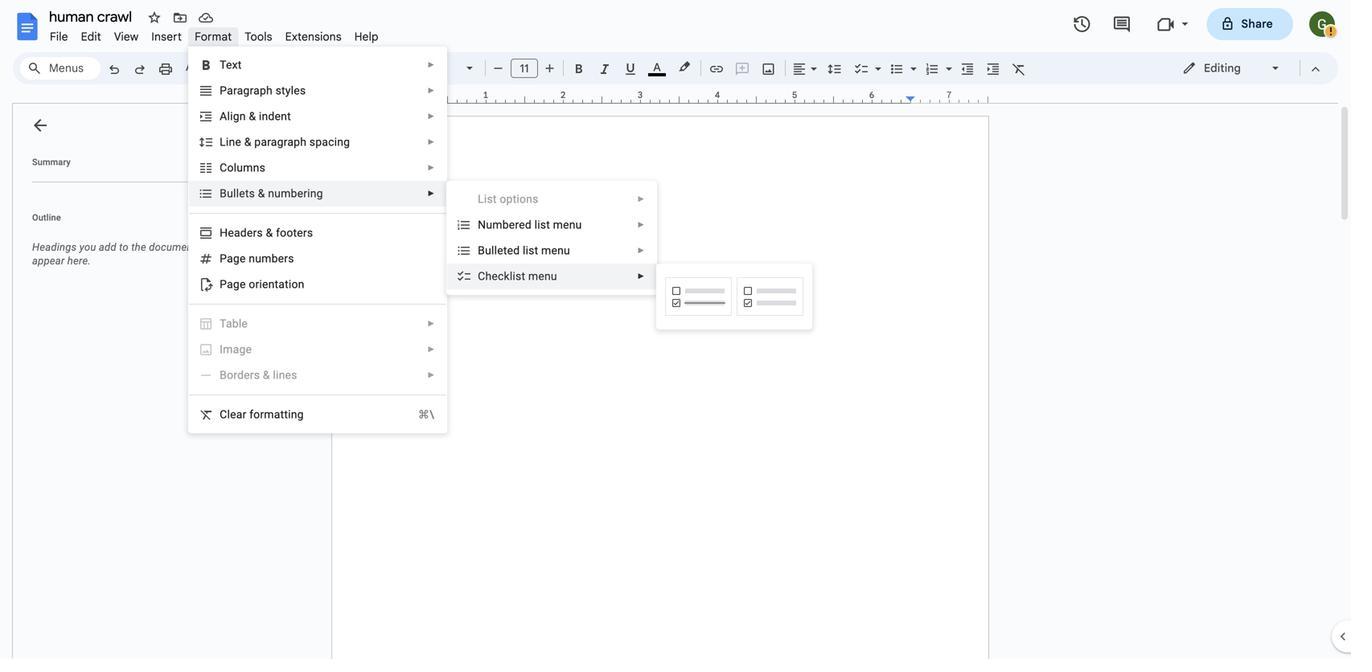 Task type: locate. For each thing, give the bounding box(es) containing it.
i
[[220, 343, 223, 356]]

mode and view toolbar
[[1170, 52, 1329, 84]]

menu bar containing file
[[43, 21, 385, 47]]

table
[[220, 317, 248, 331]]

& right t
[[258, 187, 265, 200]]

s right bulle
[[249, 187, 255, 200]]

2 page from the top
[[220, 278, 246, 291]]

►
[[427, 60, 435, 70], [427, 86, 435, 95], [427, 112, 435, 121], [427, 138, 435, 147], [427, 163, 435, 173], [427, 189, 435, 198], [637, 195, 645, 204], [637, 220, 645, 230], [637, 246, 645, 255], [637, 272, 645, 281], [427, 319, 435, 329], [427, 345, 435, 354], [427, 371, 435, 380]]

insert image image
[[760, 57, 778, 80]]

file
[[50, 30, 68, 44]]

0 horizontal spatial s
[[249, 187, 255, 200]]

u
[[255, 252, 262, 265]]

0 vertical spatial list
[[535, 218, 550, 232]]

paragraph styles p element
[[220, 84, 311, 97]]

you
[[79, 241, 96, 253]]

insert menu item
[[145, 27, 188, 46]]

headings
[[32, 241, 77, 253]]

menu item containing i
[[189, 337, 447, 363]]

indent
[[259, 110, 291, 123]]

Star checkbox
[[143, 6, 166, 29]]

0 vertical spatial menu
[[553, 218, 582, 232]]

► inside borders & lines menu item
[[427, 371, 435, 380]]

format menu item
[[188, 27, 238, 46]]

list
[[478, 193, 497, 206]]

line & paragraph spacing l element
[[220, 136, 355, 149]]

page for page orientation
[[220, 278, 246, 291]]

styles
[[276, 84, 306, 97]]

page down the page n u mbers in the left of the page
[[220, 278, 246, 291]]

& right lign
[[249, 110, 256, 123]]

eaders
[[228, 226, 263, 240]]

& inside borders & lines menu item
[[263, 369, 270, 382]]

0 vertical spatial s
[[259, 161, 265, 175]]

1 horizontal spatial menu item
[[447, 187, 656, 212]]

age
[[233, 343, 252, 356]]

⌘\
[[418, 408, 434, 421]]

menu up bulleted list menu b element at the top of the page
[[553, 218, 582, 232]]

row
[[663, 275, 806, 319]]

1 page from the top
[[220, 252, 246, 265]]

columns n element
[[220, 161, 270, 175]]

page orientation 3 element
[[220, 278, 309, 291]]

b ulleted list menu
[[478, 244, 570, 257]]

row 1. column 2. do not strikethrough text when checked element
[[737, 277, 804, 316]]

a lign & indent
[[220, 110, 291, 123]]

c down borders
[[220, 408, 227, 421]]

view menu item
[[108, 27, 145, 46]]

menu down bulleted list menu b element at the top of the page
[[528, 270, 557, 283]]

menu
[[553, 218, 582, 232], [541, 244, 570, 257], [528, 270, 557, 283]]

extensions
[[285, 30, 342, 44]]

► for p aragraph styles
[[427, 86, 435, 95]]

list
[[535, 218, 550, 232], [523, 244, 538, 257]]

page
[[220, 252, 246, 265], [220, 278, 246, 291]]

menu containing text
[[188, 47, 447, 434]]

page left the u
[[220, 252, 246, 265]]

text
[[220, 58, 242, 72]]

n
[[253, 161, 259, 175], [249, 252, 255, 265]]

► for ecklist menu
[[637, 272, 645, 281]]

numbered list menu n element
[[478, 218, 587, 232]]

1 vertical spatial menu item
[[189, 337, 447, 363]]

n left mbers
[[249, 252, 255, 265]]

&
[[249, 110, 256, 123], [244, 136, 251, 149], [258, 187, 265, 200], [266, 226, 273, 240], [263, 369, 270, 382]]

outline
[[32, 213, 61, 223]]

c for h
[[478, 270, 485, 283]]

& for lign
[[249, 110, 256, 123]]

c for lear
[[220, 408, 227, 421]]

s
[[259, 161, 265, 175], [249, 187, 255, 200]]

borders & lines menu item
[[189, 363, 447, 388]]

borders & lines q element
[[220, 369, 302, 382]]

menu item up numbered list menu n element
[[447, 187, 656, 212]]

to
[[119, 241, 129, 253]]

0 horizontal spatial menu item
[[189, 337, 447, 363]]

list down n umbered list menu
[[523, 244, 538, 257]]

colum
[[220, 161, 253, 175]]

1 vertical spatial menu
[[541, 244, 570, 257]]

share
[[1242, 17, 1273, 31]]

s for t
[[249, 187, 255, 200]]

t
[[245, 187, 249, 200]]

share button
[[1207, 8, 1293, 40]]

application containing share
[[0, 0, 1351, 660]]

1 vertical spatial c
[[220, 408, 227, 421]]

s right colum
[[259, 161, 265, 175]]

arial option
[[413, 57, 457, 80]]

text color image
[[648, 57, 666, 76]]

► for age
[[427, 345, 435, 354]]

menu item up lines
[[189, 337, 447, 363]]

► for s & numbering
[[427, 189, 435, 198]]

menu
[[188, 47, 447, 434], [447, 181, 657, 295]]

image m element
[[220, 343, 257, 356]]

ptions
[[506, 193, 539, 206]]

& right eaders
[[266, 226, 273, 240]]

application
[[0, 0, 1351, 660]]

► for l ine & paragraph spacing
[[427, 138, 435, 147]]

0 vertical spatial menu item
[[447, 187, 656, 212]]

0 vertical spatial n
[[253, 161, 259, 175]]

tools
[[245, 30, 272, 44]]

h
[[485, 270, 492, 283]]

n up bulle t s & numbering
[[253, 161, 259, 175]]

n
[[478, 218, 486, 232]]

list for ulleted
[[523, 244, 538, 257]]

outline heading
[[13, 212, 232, 234]]

menu bar
[[43, 21, 385, 47]]

0 vertical spatial c
[[478, 270, 485, 283]]

c
[[478, 270, 485, 283], [220, 408, 227, 421]]

0 horizontal spatial c
[[220, 408, 227, 421]]

menu item
[[447, 187, 656, 212], [189, 337, 447, 363]]

line & paragraph spacing image
[[826, 57, 844, 80]]

checklist menu h element
[[478, 270, 562, 283]]

1 horizontal spatial c
[[478, 270, 485, 283]]

list up bulleted list menu b element at the top of the page
[[535, 218, 550, 232]]

menu down numbered list menu n element
[[541, 244, 570, 257]]

1 horizontal spatial s
[[259, 161, 265, 175]]

menu item containing list
[[447, 187, 656, 212]]

colum n s
[[220, 161, 265, 175]]

c down b
[[478, 270, 485, 283]]

ecklist
[[492, 270, 525, 283]]

l
[[220, 136, 226, 149]]

menu containing list
[[447, 181, 657, 295]]

editing button
[[1171, 56, 1293, 80]]

1 vertical spatial list
[[523, 244, 538, 257]]

the
[[131, 241, 146, 253]]

spacing
[[309, 136, 350, 149]]

► for n umbered list menu
[[637, 220, 645, 230]]

0 vertical spatial page
[[220, 252, 246, 265]]

1 vertical spatial page
[[220, 278, 246, 291]]

& for ine
[[244, 136, 251, 149]]

menu for umbered list menu
[[553, 218, 582, 232]]

page for page n u mbers
[[220, 252, 246, 265]]

► for s
[[427, 163, 435, 173]]

& left lines
[[263, 369, 270, 382]]

borders & lines
[[220, 369, 297, 382]]

& right ine at the top of the page
[[244, 136, 251, 149]]

c lear formatting
[[220, 408, 304, 421]]

p aragraph styles
[[220, 84, 306, 97]]

c h ecklist menu
[[478, 270, 557, 283]]

tools menu item
[[238, 27, 279, 46]]

headers & footers h element
[[220, 226, 318, 240]]

lign
[[227, 110, 246, 123]]

1 vertical spatial s
[[249, 187, 255, 200]]

numbering
[[268, 187, 323, 200]]

1 vertical spatial n
[[249, 252, 255, 265]]

b
[[478, 244, 485, 257]]

m
[[223, 343, 233, 356]]



Task type: vqa. For each thing, say whether or not it's contained in the screenshot.


Task type: describe. For each thing, give the bounding box(es) containing it.
appear
[[32, 255, 65, 267]]

edit menu item
[[75, 27, 108, 46]]

menu for ulleted list menu
[[541, 244, 570, 257]]

Menus field
[[20, 57, 101, 80]]

i m age
[[220, 343, 252, 356]]

list o ptions
[[478, 193, 539, 206]]

Rename text field
[[43, 6, 142, 26]]

document outline element
[[13, 104, 232, 660]]

format
[[195, 30, 232, 44]]

⌘backslash element
[[399, 407, 434, 423]]

& for eaders
[[266, 226, 273, 240]]

highlight color image
[[676, 57, 693, 76]]

will
[[199, 241, 215, 253]]

► for b ulleted list menu
[[637, 246, 645, 255]]

view
[[114, 30, 139, 44]]

extensions menu item
[[279, 27, 348, 46]]

summary
[[32, 157, 71, 167]]

headings you add to the document will appear here.
[[32, 241, 215, 267]]

main toolbar
[[100, 0, 1032, 420]]

n for s
[[253, 161, 259, 175]]

table menu item
[[189, 311, 447, 337]]

p
[[220, 84, 227, 97]]

list for umbered
[[535, 218, 550, 232]]

borders
[[220, 369, 260, 382]]

lear
[[227, 408, 246, 421]]

bulle
[[220, 187, 245, 200]]

add
[[99, 241, 116, 253]]

l ine & paragraph spacing
[[220, 136, 350, 149]]

footers
[[276, 226, 313, 240]]

n umbered list menu
[[478, 218, 582, 232]]

n for u
[[249, 252, 255, 265]]

menu bar inside "menu bar" banner
[[43, 21, 385, 47]]

text s element
[[220, 58, 247, 72]]

formatting
[[249, 408, 304, 421]]

Font size text field
[[512, 59, 537, 78]]

h eaders & footers
[[220, 226, 313, 240]]

bullets & numbering t element
[[220, 187, 328, 200]]

► inside table menu item
[[427, 319, 435, 329]]

page orientation
[[220, 278, 305, 291]]

help
[[355, 30, 379, 44]]

summary heading
[[32, 156, 71, 169]]

lines
[[273, 369, 297, 382]]

here.
[[67, 255, 91, 267]]

menu bar banner
[[0, 0, 1351, 660]]

file menu item
[[43, 27, 75, 46]]

ine
[[226, 136, 241, 149]]

editing
[[1204, 61, 1241, 75]]

page numbers u element
[[220, 252, 299, 265]]

row 1. column 1. strikethrough text when checked element
[[665, 277, 732, 316]]

list options o element
[[478, 193, 543, 206]]

clear formatting c element
[[220, 408, 309, 421]]

Font size field
[[511, 59, 545, 79]]

bulle t s & numbering
[[220, 187, 323, 200]]

ulleted
[[485, 244, 520, 257]]

right margin image
[[906, 91, 988, 103]]

paragraph
[[254, 136, 307, 149]]

mbers
[[262, 252, 294, 265]]

align & indent a element
[[220, 110, 296, 123]]

table 2 element
[[220, 317, 253, 331]]

a
[[220, 110, 227, 123]]

bulleted list menu b element
[[478, 244, 575, 257]]

o
[[500, 193, 506, 206]]

page n u mbers
[[220, 252, 294, 265]]

insert
[[151, 30, 182, 44]]

orientation
[[249, 278, 305, 291]]

2 vertical spatial menu
[[528, 270, 557, 283]]

document
[[149, 241, 196, 253]]

edit
[[81, 30, 101, 44]]

aragraph
[[227, 84, 273, 97]]

s for n
[[259, 161, 265, 175]]

h
[[220, 226, 228, 240]]

► for a lign & indent
[[427, 112, 435, 121]]

help menu item
[[348, 27, 385, 46]]

arial
[[413, 61, 437, 75]]

umbered
[[486, 218, 532, 232]]



